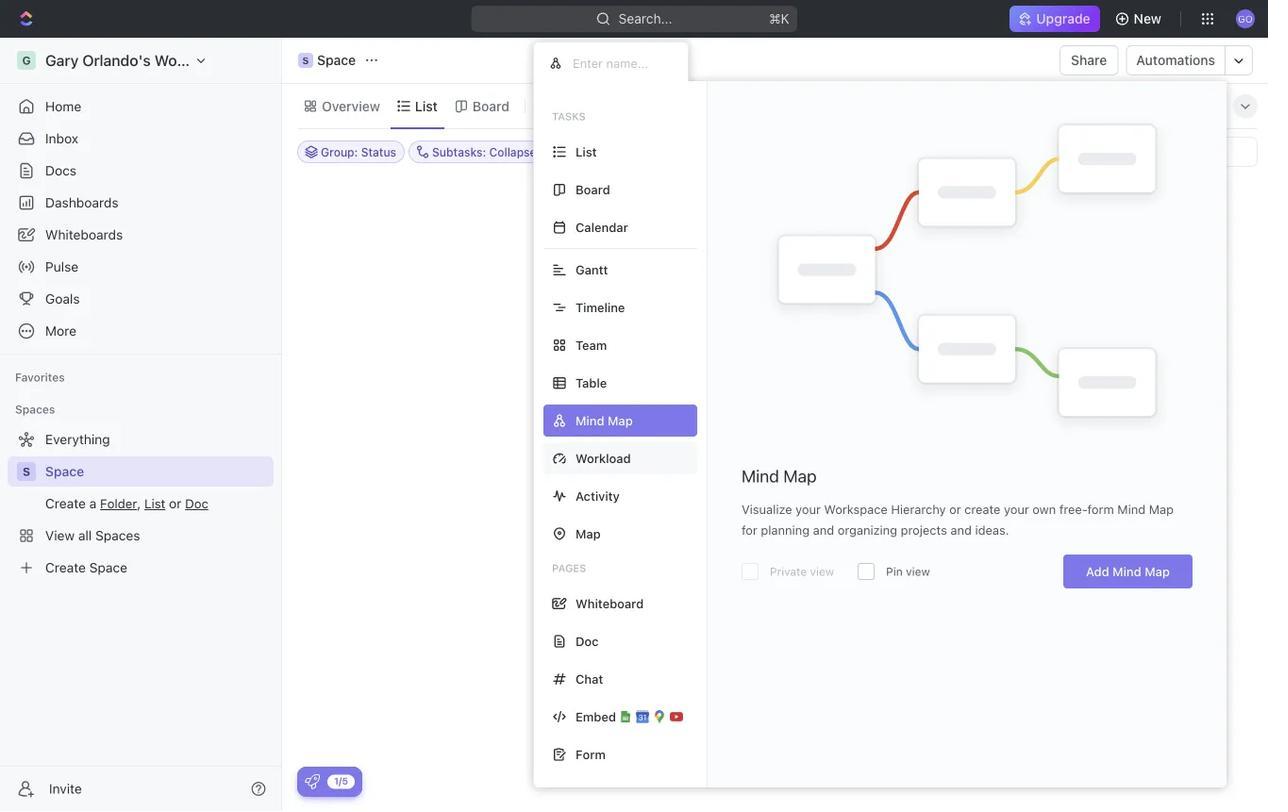 Task type: vqa. For each thing, say whether or not it's contained in the screenshot.
the right List
yes



Task type: describe. For each thing, give the bounding box(es) containing it.
map right add
[[1145, 565, 1170, 579]]

gantt
[[576, 263, 608, 277]]

Search tasks... text field
[[1069, 138, 1257, 166]]

is
[[689, 558, 700, 576]]

space for this space is empty. create a list to get started.
[[642, 558, 685, 576]]

board link
[[469, 93, 510, 119]]

this space is empty. create a list to get started.
[[610, 558, 941, 576]]

map down activity
[[576, 527, 601, 541]]

own
[[1033, 503, 1056, 517]]

doc
[[576, 635, 599, 649]]

hierarchy
[[891, 503, 946, 517]]

visualize
[[742, 503, 793, 517]]

timeline
[[576, 301, 625, 315]]

whiteboards
[[45, 227, 123, 243]]

started.
[[888, 558, 941, 576]]

0 vertical spatial mind
[[742, 466, 780, 487]]

private
[[770, 566, 807, 579]]

form
[[576, 748, 606, 762]]

view for private view
[[810, 566, 835, 579]]

hide
[[949, 145, 975, 159]]

2 your from the left
[[1004, 503, 1030, 517]]

space link
[[45, 457, 270, 487]]

planning
[[761, 524, 810, 538]]

a
[[804, 558, 812, 576]]

pin view
[[887, 566, 930, 579]]

0 horizontal spatial list
[[415, 98, 438, 114]]

sidebar navigation
[[0, 38, 282, 812]]

2 and from the left
[[951, 524, 972, 538]]

space for s space
[[317, 52, 356, 68]]

private view
[[770, 566, 835, 579]]

list link
[[411, 93, 438, 119]]

s space
[[303, 52, 356, 68]]

1 horizontal spatial list
[[576, 145, 597, 159]]

map up visualize
[[784, 466, 817, 487]]

dashboards link
[[8, 188, 274, 218]]

0 horizontal spatial board
[[473, 98, 510, 114]]

table
[[576, 376, 607, 390]]

mind inside visualize your workspace hierarchy or create your own free-form mind map for planning and organizing projects and ideas.
[[1118, 503, 1146, 517]]

for
[[742, 524, 758, 538]]

embed
[[576, 710, 616, 724]]

create
[[754, 558, 800, 576]]

get
[[862, 558, 884, 576]]

new
[[1134, 11, 1162, 26]]

s for s
[[23, 465, 30, 479]]

s for s space
[[303, 55, 309, 66]]

tasks
[[552, 110, 586, 123]]

onboarding checklist button element
[[305, 775, 320, 790]]

pin
[[887, 566, 903, 579]]

share
[[1071, 52, 1108, 68]]

space tree
[[8, 425, 274, 583]]

space, , element inside space "tree"
[[17, 463, 36, 481]]

workload
[[576, 452, 631, 466]]

activity
[[576, 489, 620, 504]]

chat
[[576, 673, 603, 687]]

spaces
[[15, 403, 55, 416]]

create
[[965, 503, 1001, 517]]

ideas.
[[976, 524, 1010, 538]]

hide button
[[942, 141, 982, 163]]

view button
[[533, 84, 595, 128]]

share button
[[1060, 45, 1119, 76]]



Task type: locate. For each thing, give the bounding box(es) containing it.
view button
[[533, 93, 595, 119]]

invite
[[49, 782, 82, 797]]

favorites
[[15, 371, 65, 384]]

onboarding checklist button image
[[305, 775, 320, 790]]

2 vertical spatial mind
[[1113, 565, 1142, 579]]

board up the calendar
[[576, 183, 610, 197]]

and down workspace at the right of page
[[813, 524, 835, 538]]

board right list link
[[473, 98, 510, 114]]

dashboards
[[45, 195, 119, 210]]

inbox
[[45, 131, 78, 146]]

0 vertical spatial space, , element
[[298, 53, 313, 68]]

list
[[415, 98, 438, 114], [576, 145, 597, 159], [816, 558, 840, 576]]

free-
[[1060, 503, 1088, 517]]

map right form
[[1149, 503, 1174, 517]]

1 vertical spatial space, , element
[[17, 463, 36, 481]]

0 horizontal spatial and
[[813, 524, 835, 538]]

favorites button
[[8, 366, 72, 389]]

search...
[[619, 11, 673, 26]]

inbox link
[[8, 124, 274, 154]]

list down tasks
[[576, 145, 597, 159]]

your left own
[[1004, 503, 1030, 517]]

empty.
[[704, 558, 750, 576]]

2 horizontal spatial space
[[642, 558, 685, 576]]

add
[[1086, 565, 1110, 579]]

add mind map
[[1086, 565, 1170, 579]]

1 vertical spatial mind
[[1118, 503, 1146, 517]]

goals link
[[8, 284, 274, 314]]

s inside "tree"
[[23, 465, 30, 479]]

1 your from the left
[[796, 503, 821, 517]]

0 horizontal spatial view
[[810, 566, 835, 579]]

view left to
[[810, 566, 835, 579]]

projects
[[901, 524, 948, 538]]

view
[[558, 98, 588, 114]]

1 horizontal spatial and
[[951, 524, 972, 538]]

space left is
[[642, 558, 685, 576]]

automations button
[[1127, 46, 1225, 75]]

organizing
[[838, 524, 898, 538]]

whiteboard
[[576, 597, 644, 611]]

Enter name... field
[[571, 55, 673, 71]]

1 vertical spatial list
[[576, 145, 597, 159]]

board
[[473, 98, 510, 114], [576, 183, 610, 197]]

mind up visualize
[[742, 466, 780, 487]]

and down or
[[951, 524, 972, 538]]

1 horizontal spatial your
[[1004, 503, 1030, 517]]

1 and from the left
[[813, 524, 835, 538]]

1 vertical spatial s
[[23, 465, 30, 479]]

to
[[844, 558, 858, 576]]

view for pin view
[[906, 566, 930, 579]]

form
[[1088, 503, 1115, 517]]

new button
[[1108, 4, 1173, 34]]

0 horizontal spatial space
[[45, 464, 84, 480]]

1 horizontal spatial board
[[576, 183, 610, 197]]

1 horizontal spatial space, , element
[[298, 53, 313, 68]]

⌘k
[[769, 11, 790, 26]]

1 horizontal spatial s
[[303, 55, 309, 66]]

this
[[610, 558, 638, 576]]

goals
[[45, 291, 80, 307]]

docs
[[45, 163, 76, 178]]

0 vertical spatial s
[[303, 55, 309, 66]]

calendar
[[576, 220, 628, 235]]

map
[[784, 466, 817, 487], [1149, 503, 1174, 517], [576, 527, 601, 541], [1145, 565, 1170, 579]]

team
[[576, 338, 607, 353]]

view
[[810, 566, 835, 579], [906, 566, 930, 579]]

your
[[796, 503, 821, 517], [1004, 503, 1030, 517]]

mind right form
[[1118, 503, 1146, 517]]

visualize your workspace hierarchy or create your own free-form mind map for planning and organizing projects and ideas.
[[742, 503, 1174, 538]]

s
[[303, 55, 309, 66], [23, 465, 30, 479]]

2 horizontal spatial list
[[816, 558, 840, 576]]

home
[[45, 99, 81, 114]]

mind right add
[[1113, 565, 1142, 579]]

s inside s space
[[303, 55, 309, 66]]

pulse link
[[8, 252, 274, 282]]

1 horizontal spatial space
[[317, 52, 356, 68]]

mind
[[742, 466, 780, 487], [1118, 503, 1146, 517], [1113, 565, 1142, 579]]

space
[[317, 52, 356, 68], [45, 464, 84, 480], [642, 558, 685, 576]]

2 view from the left
[[906, 566, 930, 579]]

space inside "tree"
[[45, 464, 84, 480]]

overview
[[322, 98, 380, 114]]

automations
[[1137, 52, 1216, 68]]

space, , element
[[298, 53, 313, 68], [17, 463, 36, 481]]

0 horizontal spatial space, , element
[[17, 463, 36, 481]]

space down spaces
[[45, 464, 84, 480]]

0 vertical spatial list
[[415, 98, 438, 114]]

2 vertical spatial space
[[642, 558, 685, 576]]

docs link
[[8, 156, 274, 186]]

space up overview link
[[317, 52, 356, 68]]

pages
[[552, 563, 586, 575]]

1 view from the left
[[810, 566, 835, 579]]

pulse
[[45, 259, 79, 275]]

whiteboards link
[[8, 220, 274, 250]]

list right a
[[816, 558, 840, 576]]

upgrade
[[1037, 11, 1091, 26]]

upgrade link
[[1010, 6, 1100, 32]]

workspace
[[824, 503, 888, 517]]

1/5
[[334, 776, 348, 787]]

or
[[950, 503, 962, 517]]

1 horizontal spatial view
[[906, 566, 930, 579]]

1 vertical spatial board
[[576, 183, 610, 197]]

0 vertical spatial board
[[473, 98, 510, 114]]

list left board link
[[415, 98, 438, 114]]

your up planning
[[796, 503, 821, 517]]

view right pin
[[906, 566, 930, 579]]

home link
[[8, 92, 274, 122]]

1 vertical spatial space
[[45, 464, 84, 480]]

mind map
[[742, 466, 817, 487]]

overview link
[[318, 93, 380, 119]]

2 vertical spatial list
[[816, 558, 840, 576]]

and
[[813, 524, 835, 538], [951, 524, 972, 538]]

0 vertical spatial space
[[317, 52, 356, 68]]

0 horizontal spatial your
[[796, 503, 821, 517]]

0 horizontal spatial s
[[23, 465, 30, 479]]

map inside visualize your workspace hierarchy or create your own free-form mind map for planning and organizing projects and ideas.
[[1149, 503, 1174, 517]]



